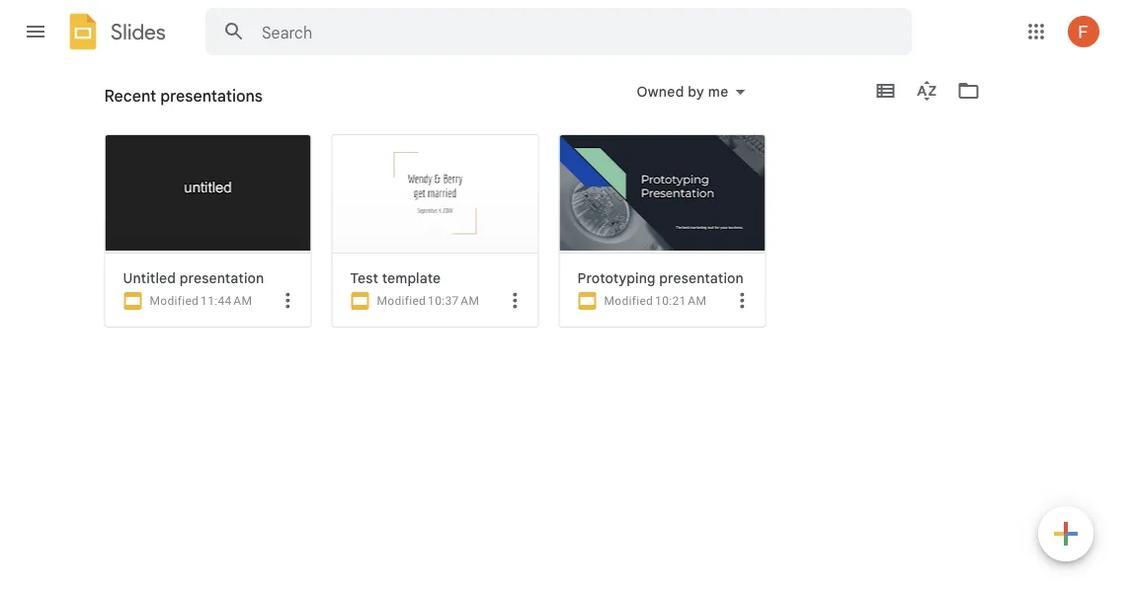 Task type: locate. For each thing, give the bounding box(es) containing it.
presentations inside heading
[[160, 86, 263, 106]]

modified down untitled presentation
[[150, 294, 199, 308]]

by
[[688, 83, 704, 100]]

presentation inside option
[[180, 270, 264, 287]]

untitled presentation
[[123, 270, 264, 287]]

prototyping presentation
[[577, 270, 744, 287]]

0 horizontal spatial modified
[[150, 294, 199, 308]]

2 horizontal spatial modified
[[604, 294, 653, 308]]

presentations
[[160, 86, 263, 106], [153, 94, 243, 111]]

recent presentations list box
[[104, 134, 1013, 590]]

modified for untitled
[[150, 294, 199, 308]]

modified down test template
[[377, 294, 426, 308]]

3 modified from the left
[[604, 294, 653, 308]]

presentation up last opened by me 10:21 am element
[[659, 270, 744, 287]]

slides
[[111, 19, 166, 45]]

modified
[[150, 294, 199, 308], [377, 294, 426, 308], [604, 294, 653, 308]]

modified inside test template option
[[377, 294, 426, 308]]

search image
[[214, 12, 254, 51]]

prototyping
[[577, 270, 656, 287]]

2 modified from the left
[[377, 294, 426, 308]]

last opened by me 10:37 am element
[[428, 294, 479, 308]]

presentation inside option
[[659, 270, 744, 287]]

test template google slides element
[[350, 270, 530, 288]]

presentation up the last opened by me 11:44 am element
[[180, 270, 264, 287]]

modified 10:37 am
[[377, 294, 479, 308]]

modified 11:44 am
[[150, 294, 252, 308]]

1 presentation from the left
[[180, 270, 264, 287]]

2 recent presentations from the top
[[104, 94, 243, 111]]

modified inside untitled presentation option
[[150, 294, 199, 308]]

recent
[[104, 86, 156, 106], [104, 94, 150, 111]]

2 recent from the top
[[104, 94, 150, 111]]

recent presentations
[[104, 86, 263, 106], [104, 94, 243, 111]]

modified inside prototyping presentation option
[[604, 294, 653, 308]]

1 horizontal spatial presentation
[[659, 270, 744, 287]]

modified down "prototyping"
[[604, 294, 653, 308]]

1 modified from the left
[[150, 294, 199, 308]]

modified for test
[[377, 294, 426, 308]]

2 presentation from the left
[[659, 270, 744, 287]]

test
[[350, 270, 378, 287]]

1 recent from the top
[[104, 86, 156, 106]]

0 horizontal spatial presentation
[[180, 270, 264, 287]]

1 horizontal spatial modified
[[377, 294, 426, 308]]

presentation for untitled presentation
[[180, 270, 264, 287]]

untitled presentation google slides element
[[123, 270, 303, 288]]

prototyping presentation option
[[559, 134, 766, 590]]

presentation
[[180, 270, 264, 287], [659, 270, 744, 287]]

None search field
[[206, 8, 912, 55]]



Task type: vqa. For each thing, say whether or not it's contained in the screenshot.
THE 'ARRANGE'
no



Task type: describe. For each thing, give the bounding box(es) containing it.
untitled
[[123, 270, 176, 287]]

modified for prototyping
[[604, 294, 653, 308]]

owned by me button
[[624, 80, 758, 104]]

10:21 am
[[655, 294, 707, 308]]

recent inside heading
[[104, 86, 156, 106]]

presentation for prototyping presentation
[[659, 270, 744, 287]]

Search bar text field
[[262, 23, 863, 42]]

untitled presentation option
[[104, 134, 312, 590]]

11:44 am
[[201, 294, 252, 308]]

modified 10:21 am
[[604, 294, 707, 308]]

10:37 am
[[428, 294, 479, 308]]

recent presentations heading
[[104, 63, 263, 126]]

last opened by me 10:21 am element
[[655, 294, 707, 308]]

owned
[[637, 83, 684, 100]]

test template option
[[331, 134, 539, 590]]

template
[[382, 270, 441, 287]]

owned by me
[[637, 83, 729, 100]]

test template
[[350, 270, 441, 287]]

prototyping presentation google slides element
[[577, 270, 757, 288]]

1 recent presentations from the top
[[104, 86, 263, 106]]

me
[[708, 83, 729, 100]]

slides link
[[63, 12, 166, 55]]

create new presentation image
[[1038, 507, 1094, 566]]

last opened by me 11:44 am element
[[201, 294, 252, 308]]

main menu image
[[24, 20, 47, 43]]



